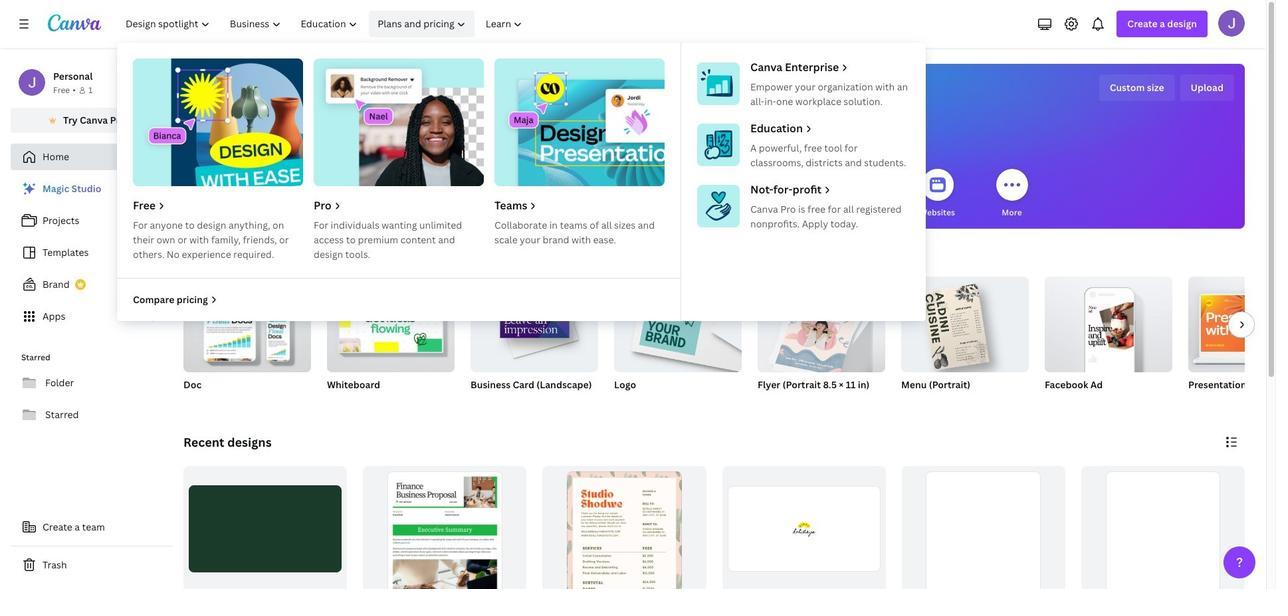 Task type: vqa. For each thing, say whether or not it's contained in the screenshot.
SEARCH BOX
yes



Task type: locate. For each thing, give the bounding box(es) containing it.
group
[[183, 277, 311, 408], [183, 277, 311, 372], [327, 277, 455, 408], [327, 277, 455, 372], [471, 277, 598, 408], [471, 277, 598, 372], [614, 277, 742, 408], [614, 277, 742, 372], [758, 277, 886, 408], [758, 277, 886, 377], [901, 277, 1029, 408], [901, 277, 1029, 372], [1045, 277, 1173, 408], [1189, 277, 1276, 408], [183, 466, 347, 589], [363, 466, 527, 589], [543, 466, 706, 589], [722, 466, 886, 589]]

list
[[11, 176, 173, 330]]

jacob simon image
[[1219, 10, 1245, 37]]

menu
[[117, 43, 926, 321]]

None search field
[[515, 124, 914, 150]]



Task type: describe. For each thing, give the bounding box(es) containing it.
top level navigation element
[[117, 11, 926, 321]]



